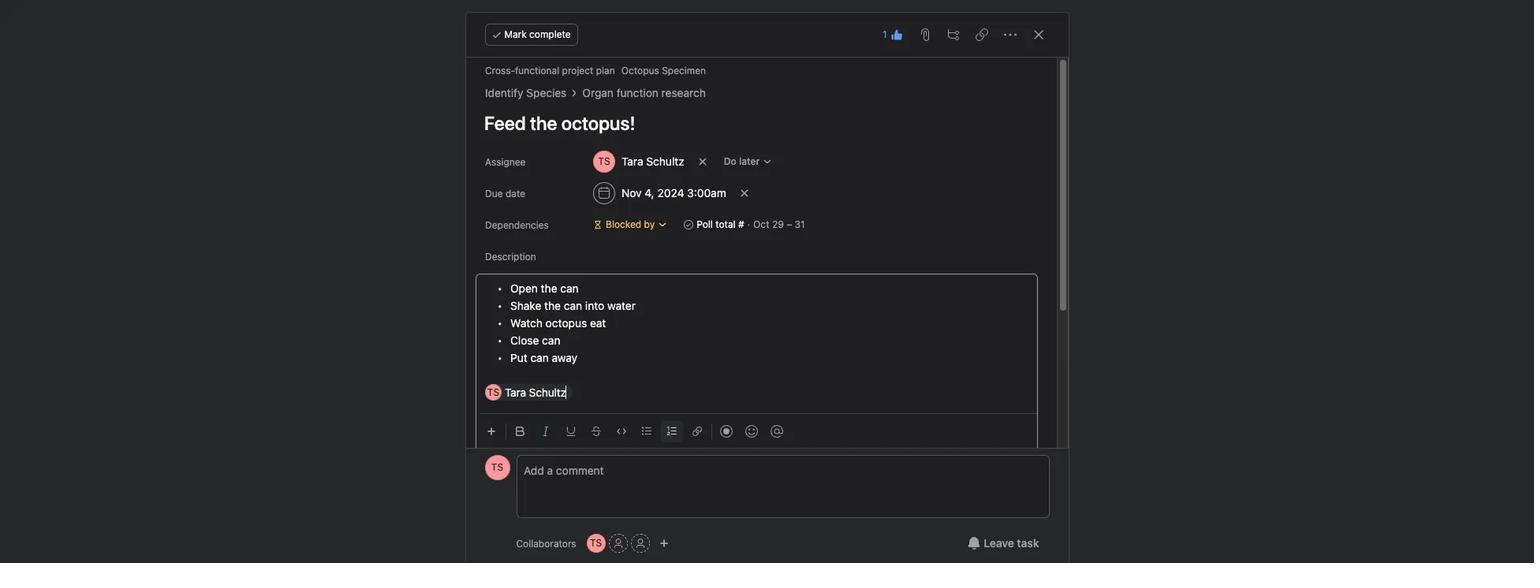 Task type: locate. For each thing, give the bounding box(es) containing it.
task
[[1017, 536, 1039, 550]]

shake
[[510, 299, 541, 312]]

1 horizontal spatial tara schultz
[[621, 155, 684, 168]]

main content inside 'feed the octopus!' dialog
[[467, 58, 1038, 563]]

toolbar
[[480, 413, 1038, 449]]

blocked by button
[[586, 214, 674, 236]]

tara schultz
[[621, 155, 684, 168], [505, 386, 566, 399]]

0 vertical spatial schultz
[[646, 155, 684, 168]]

collaborators
[[516, 538, 576, 549]]

watch
[[510, 316, 542, 330]]

main content containing identify species
[[467, 58, 1038, 563]]

octopus specimen link
[[621, 65, 706, 77]]

1 horizontal spatial tara
[[621, 155, 643, 168]]

identify species
[[485, 86, 566, 99]]

1 vertical spatial tara schultz
[[505, 386, 566, 399]]

mark complete button
[[485, 24, 578, 46]]

tara schultz down the put
[[505, 386, 566, 399]]

bold image
[[516, 427, 525, 436]]

cross-functional project plan octopus specimen
[[485, 65, 706, 77]]

identify
[[485, 86, 523, 99]]

1 vertical spatial schultz
[[529, 386, 566, 399]]

collapse task pane image
[[1032, 28, 1045, 41]]

plan
[[596, 65, 615, 77]]

0 horizontal spatial ts button
[[485, 455, 510, 480]]

0 vertical spatial tara schultz
[[621, 155, 684, 168]]

total
[[715, 219, 735, 230]]

ts
[[487, 387, 499, 398], [491, 462, 503, 473], [590, 537, 602, 549]]

0 horizontal spatial tara schultz
[[505, 386, 566, 399]]

1 vertical spatial tara
[[505, 386, 526, 399]]

leave task
[[984, 536, 1039, 550]]

description
[[485, 251, 536, 263]]

tara inside description document
[[505, 386, 526, 399]]

octopus
[[545, 316, 587, 330]]

copy task link image
[[975, 28, 988, 41]]

ts up the insert an object "image"
[[487, 387, 499, 398]]

do later
[[724, 155, 760, 167]]

1 horizontal spatial schultz
[[646, 155, 684, 168]]

main content
[[467, 58, 1038, 563]]

do
[[724, 155, 736, 167]]

schultz
[[646, 155, 684, 168], [529, 386, 566, 399]]

strikethrough image
[[591, 427, 601, 436]]

organ
[[582, 86, 613, 99]]

away
[[551, 351, 577, 364]]

water
[[607, 299, 635, 312]]

the up octopus
[[544, 299, 561, 312]]

oct 29 – 31
[[753, 219, 805, 230]]

date
[[505, 188, 525, 200]]

ts inside description document
[[487, 387, 499, 398]]

more actions for this task image
[[1004, 28, 1017, 41]]

ts right collaborators
[[590, 537, 602, 549]]

tara schultz inside description document
[[505, 386, 566, 399]]

nov
[[621, 186, 641, 200]]

0 horizontal spatial schultz
[[529, 386, 566, 399]]

research
[[661, 86, 706, 99]]

the right open
[[541, 282, 557, 295]]

#
[[738, 219, 744, 230]]

at mention image
[[770, 425, 783, 438]]

3:00am
[[687, 186, 726, 200]]

schultz down away
[[529, 386, 566, 399]]

schultz up 2024
[[646, 155, 684, 168]]

open the can shake the can into water watch octopus eat close can put can away
[[510, 282, 635, 364]]

insert an object image
[[486, 427, 496, 436]]

underline image
[[566, 427, 576, 436]]

1 horizontal spatial ts button
[[587, 534, 606, 553]]

ts down the insert an object "image"
[[491, 462, 503, 473]]

0 vertical spatial ts button
[[485, 455, 510, 480]]

schultz inside description document
[[529, 386, 566, 399]]

ts button right collaborators
[[587, 534, 606, 553]]

0 vertical spatial tara
[[621, 155, 643, 168]]

description document
[[467, 280, 1038, 402]]

cross-functional project plan link
[[485, 65, 615, 77]]

mark
[[505, 28, 527, 40]]

later
[[739, 155, 760, 167]]

specimen
[[662, 65, 706, 77]]

tara schultz inside tara schultz dropdown button
[[621, 155, 684, 168]]

the
[[541, 282, 557, 295], [544, 299, 561, 312]]

species
[[526, 86, 566, 99]]

0 vertical spatial ts
[[487, 387, 499, 398]]

tara
[[621, 155, 643, 168], [505, 386, 526, 399]]

open
[[510, 282, 538, 295]]

close
[[510, 334, 539, 347]]

link image
[[692, 427, 702, 436]]

tara schultz up 4,
[[621, 155, 684, 168]]

0 horizontal spatial tara
[[505, 386, 526, 399]]

tara down the put
[[505, 386, 526, 399]]

1 vertical spatial the
[[544, 299, 561, 312]]

functional
[[515, 65, 559, 77]]

can
[[560, 282, 578, 295], [564, 299, 582, 312], [542, 334, 560, 347], [530, 351, 549, 364]]

leave task button
[[958, 529, 1050, 558]]

ts button down the insert an object "image"
[[485, 455, 510, 480]]

tara up nov
[[621, 155, 643, 168]]

1 vertical spatial ts button
[[587, 534, 606, 553]]

ts button
[[485, 455, 510, 480], [587, 534, 606, 553]]



Task type: describe. For each thing, give the bounding box(es) containing it.
dependencies
[[485, 219, 549, 231]]

2 vertical spatial ts
[[590, 537, 602, 549]]

eat
[[590, 316, 606, 330]]

1 vertical spatial ts
[[491, 462, 503, 473]]

identify species link
[[485, 84, 566, 102]]

cross-
[[485, 65, 515, 77]]

nov 4, 2024 3:00am button
[[586, 179, 733, 207]]

octopus
[[621, 65, 659, 77]]

due
[[485, 188, 503, 200]]

organ function research
[[582, 86, 706, 99]]

nov 4, 2024 3:00am
[[621, 186, 726, 200]]

leave
[[984, 536, 1014, 550]]

29
[[772, 219, 784, 230]]

clear due date image
[[739, 189, 749, 198]]

assignee
[[485, 156, 525, 168]]

schultz inside tara schultz dropdown button
[[646, 155, 684, 168]]

by
[[644, 219, 655, 230]]

–
[[786, 219, 792, 230]]

do later button
[[716, 151, 779, 173]]

feed the octopus! dialog
[[466, 13, 1069, 563]]

tara schultz button
[[586, 148, 691, 176]]

poll
[[696, 219, 713, 230]]

0 vertical spatial the
[[541, 282, 557, 295]]

1
[[883, 28, 887, 40]]

emoji image
[[745, 425, 758, 438]]

put
[[510, 351, 527, 364]]

into
[[585, 299, 604, 312]]

add subtask image
[[947, 28, 960, 41]]

Task Name text field
[[474, 105, 1038, 141]]

2024
[[657, 186, 684, 200]]

project
[[562, 65, 593, 77]]

remove assignee image
[[698, 157, 707, 166]]

tara inside dropdown button
[[621, 155, 643, 168]]

1 button
[[878, 24, 908, 46]]

complete
[[529, 28, 571, 40]]

attachments: add a file to this task, feed the octopus! image
[[919, 28, 931, 41]]

add or remove collaborators image
[[659, 539, 669, 548]]

italics image
[[541, 427, 550, 436]]

blocked
[[605, 219, 641, 230]]

code image
[[617, 427, 626, 436]]

mark complete
[[505, 28, 571, 40]]

toolbar inside 'feed the octopus!' dialog
[[480, 413, 1038, 449]]

organ function research link
[[582, 84, 706, 102]]

bulleted list image
[[642, 427, 651, 436]]

record a video image
[[720, 425, 733, 438]]

poll total #
[[696, 219, 744, 230]]

blocked by
[[605, 219, 655, 230]]

due date
[[485, 188, 525, 200]]

tara schultz link
[[505, 386, 566, 399]]

31
[[794, 219, 805, 230]]

numbered list image
[[667, 427, 676, 436]]

4,
[[644, 186, 654, 200]]

function
[[616, 86, 658, 99]]

oct
[[753, 219, 769, 230]]



Task type: vqa. For each thing, say whether or not it's contained in the screenshot.
THE
yes



